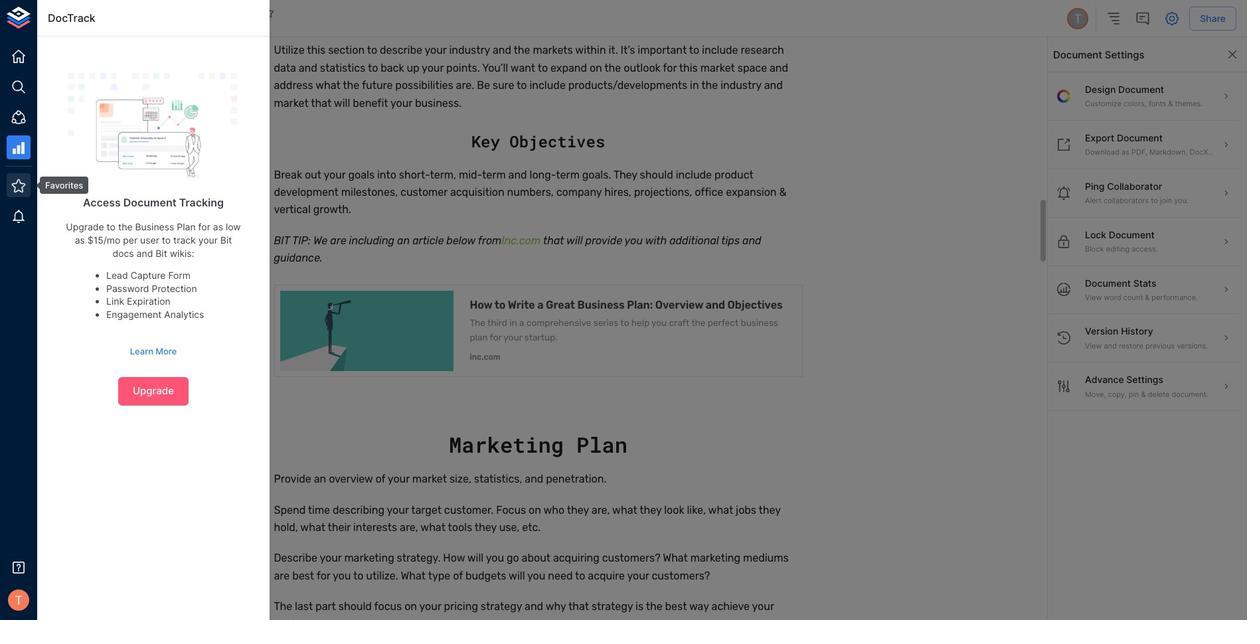 Task type: locate. For each thing, give the bounding box(es) containing it.
ping
[[1086, 181, 1105, 192]]

document up colors,
[[1119, 84, 1165, 95]]

as left the $15/mo at the left of page
[[75, 235, 85, 246]]

settings up pin
[[1127, 374, 1164, 386]]

2 vertical spatial &
[[1142, 390, 1147, 399]]

bit
[[220, 235, 232, 246], [156, 248, 167, 259]]

move,
[[1086, 390, 1107, 399]]

collaborator
[[1108, 181, 1163, 192]]

bit down user
[[156, 248, 167, 259]]

& for document
[[1169, 99, 1174, 109]]

0 vertical spatial settings
[[1106, 48, 1145, 61]]

as left the pdf,
[[1122, 148, 1130, 157]]

& right pin
[[1142, 390, 1147, 399]]

2 vertical spatial to
[[162, 235, 171, 246]]

colors,
[[1124, 99, 1147, 109]]

document
[[1054, 48, 1103, 61], [1119, 84, 1165, 95], [1118, 132, 1163, 143], [123, 196, 177, 209], [1109, 229, 1155, 240], [1086, 277, 1132, 289]]

and down user
[[137, 248, 153, 259]]

document inside lock document block editing access.
[[1109, 229, 1155, 240]]

0 vertical spatial &
[[1169, 99, 1174, 109]]

1 vertical spatial &
[[1146, 293, 1150, 302]]

settings for advance
[[1127, 374, 1164, 386]]

ping collaborator alert collaborators to join you.
[[1086, 181, 1189, 205]]

view
[[1086, 293, 1103, 302], [1086, 341, 1103, 351]]

0 horizontal spatial upgrade
[[66, 222, 104, 233]]

to left the
[[107, 222, 116, 233]]

1 horizontal spatial bit
[[220, 235, 232, 246]]

1 vertical spatial t button
[[4, 586, 33, 615]]

engagement
[[106, 309, 162, 320]]

learn more button
[[127, 341, 180, 362]]

view inside document stats view word count & performance.
[[1086, 293, 1103, 302]]

and
[[137, 248, 153, 259], [1105, 341, 1118, 351]]

upgrade for upgrade
[[133, 385, 174, 398]]

0 vertical spatial t button
[[1066, 6, 1091, 31]]

performance.
[[1152, 293, 1199, 302]]

document inside design document customize colors, fonts & themes.
[[1119, 84, 1165, 95]]

0 vertical spatial bit
[[220, 235, 232, 246]]

settings
[[1106, 48, 1145, 61], [1127, 374, 1164, 386]]

document inside 'export document download as pdf, markdown, docx...'
[[1118, 132, 1163, 143]]

& inside design document customize colors, fonts & themes.
[[1169, 99, 1174, 109]]

0 vertical spatial as
[[1122, 148, 1130, 157]]

as right for
[[213, 222, 223, 233]]

to
[[1152, 196, 1159, 205], [107, 222, 116, 233], [162, 235, 171, 246]]

0 horizontal spatial and
[[137, 248, 153, 259]]

$15/mo
[[88, 235, 120, 246]]

t button
[[1066, 6, 1091, 31], [4, 586, 33, 615]]

settings inside advance settings move, copy, pin & delete document.
[[1127, 374, 1164, 386]]

0 vertical spatial to
[[1152, 196, 1159, 205]]

0 horizontal spatial to
[[107, 222, 116, 233]]

1 vertical spatial to
[[107, 222, 116, 233]]

upgrade
[[66, 222, 104, 233], [133, 385, 174, 398]]

1 horizontal spatial upgrade
[[133, 385, 174, 398]]

0 vertical spatial view
[[1086, 293, 1103, 302]]

1 vertical spatial view
[[1086, 341, 1103, 351]]

1 vertical spatial and
[[1105, 341, 1118, 351]]

previous
[[1146, 341, 1176, 351]]

access
[[83, 196, 121, 209]]

show wiki image
[[52, 11, 68, 27]]

1 view from the top
[[1086, 293, 1103, 302]]

lead capture form password protection link expiration engagement analytics
[[106, 270, 204, 320]]

1 vertical spatial upgrade
[[133, 385, 174, 398]]

view left word
[[1086, 293, 1103, 302]]

upgrade to the business plan for as low as $15/mo per user to track your bit docs and bit wikis:
[[66, 222, 241, 259]]

wikis:
[[170, 248, 194, 259]]

document up access.
[[1109, 229, 1155, 240]]

2 horizontal spatial as
[[1122, 148, 1130, 157]]

view down version
[[1086, 341, 1103, 351]]

stats
[[1134, 277, 1157, 289]]

upgrade for upgrade to the business plan for as low as $15/mo per user to track your bit docs and bit wikis:
[[66, 222, 104, 233]]

&
[[1169, 99, 1174, 109], [1146, 293, 1150, 302], [1142, 390, 1147, 399]]

favorites tooltip
[[31, 177, 89, 194]]

as
[[1122, 148, 1130, 157], [213, 222, 223, 233], [75, 235, 85, 246]]

settings image
[[1165, 11, 1181, 27]]

restore
[[1120, 341, 1144, 351]]

docs
[[113, 248, 134, 259]]

document up business
[[123, 196, 177, 209]]

1 horizontal spatial to
[[162, 235, 171, 246]]

t
[[1075, 11, 1082, 26], [15, 593, 23, 608]]

comments image
[[1136, 11, 1152, 27]]

document up word
[[1086, 277, 1132, 289]]

to right user
[[162, 235, 171, 246]]

document.
[[1172, 390, 1209, 399]]

& inside document stats view word count & performance.
[[1146, 293, 1150, 302]]

0 horizontal spatial t
[[15, 593, 23, 608]]

collaborators
[[1104, 196, 1150, 205]]

your
[[198, 235, 218, 246]]

export
[[1086, 132, 1115, 143]]

pdf,
[[1132, 148, 1148, 157]]

to inside ping collaborator alert collaborators to join you.
[[1152, 196, 1159, 205]]

document settings
[[1054, 48, 1145, 61]]

upgrade down the learn more button
[[133, 385, 174, 398]]

0 vertical spatial and
[[137, 248, 153, 259]]

editing
[[1107, 245, 1130, 254]]

document stats view word count & performance.
[[1086, 277, 1199, 302]]

access document tracking
[[83, 196, 224, 209]]

user
[[140, 235, 159, 246]]

learn
[[130, 346, 153, 356]]

pin
[[1129, 390, 1140, 399]]

upgrade up the $15/mo at the left of page
[[66, 222, 104, 233]]

1 vertical spatial settings
[[1127, 374, 1164, 386]]

settings down "table of contents" "image"
[[1106, 48, 1145, 61]]

1 horizontal spatial as
[[213, 222, 223, 233]]

and down version
[[1105, 341, 1118, 351]]

table of contents image
[[1106, 11, 1122, 27]]

document up design
[[1054, 48, 1103, 61]]

2 vertical spatial as
[[75, 235, 85, 246]]

export document download as pdf, markdown, docx...
[[1086, 132, 1215, 157]]

to left join
[[1152, 196, 1159, 205]]

0 vertical spatial t
[[1075, 11, 1082, 26]]

& inside advance settings move, copy, pin & delete document.
[[1142, 390, 1147, 399]]

& for stats
[[1146, 293, 1150, 302]]

as inside 'export document download as pdf, markdown, docx...'
[[1122, 148, 1130, 157]]

0 vertical spatial upgrade
[[66, 222, 104, 233]]

upgrade inside button
[[133, 385, 174, 398]]

view for version history
[[1086, 341, 1103, 351]]

fonts
[[1150, 99, 1167, 109]]

upgrade inside upgrade to the business plan for as low as $15/mo per user to track your bit docs and bit wikis:
[[66, 222, 104, 233]]

bit down low
[[220, 235, 232, 246]]

more
[[156, 346, 177, 356]]

and inside upgrade to the business plan for as low as $15/mo per user to track your bit docs and bit wikis:
[[137, 248, 153, 259]]

document up the pdf,
[[1118, 132, 1163, 143]]

the
[[118, 222, 133, 233]]

version
[[1086, 326, 1119, 337]]

& right count
[[1146, 293, 1150, 302]]

1 vertical spatial bit
[[156, 248, 167, 259]]

view for document stats
[[1086, 293, 1103, 302]]

1 horizontal spatial and
[[1105, 341, 1118, 351]]

lead
[[106, 270, 128, 281]]

and inside version history view and restore previous versions.
[[1105, 341, 1118, 351]]

view inside version history view and restore previous versions.
[[1086, 341, 1103, 351]]

2 horizontal spatial to
[[1152, 196, 1159, 205]]

2 view from the top
[[1086, 341, 1103, 351]]

& right fonts
[[1169, 99, 1174, 109]]



Task type: describe. For each thing, give the bounding box(es) containing it.
share
[[1201, 12, 1227, 24]]

capture
[[131, 270, 166, 281]]

link
[[106, 296, 124, 307]]

count
[[1124, 293, 1144, 302]]

themes.
[[1176, 99, 1204, 109]]

protection
[[152, 283, 197, 294]]

history
[[1122, 326, 1154, 337]]

for
[[198, 222, 211, 233]]

word
[[1105, 293, 1122, 302]]

favorite image
[[262, 7, 274, 19]]

learn more
[[130, 346, 177, 356]]

document for export document download as pdf, markdown, docx...
[[1118, 132, 1163, 143]]

track
[[173, 235, 196, 246]]

design document customize colors, fonts & themes.
[[1086, 84, 1204, 109]]

versions.
[[1178, 341, 1209, 351]]

1 horizontal spatial t button
[[1066, 6, 1091, 31]]

1 vertical spatial as
[[213, 222, 223, 233]]

access.
[[1132, 245, 1159, 254]]

design
[[1086, 84, 1117, 95]]

docx...
[[1190, 148, 1215, 157]]

plan
[[177, 222, 196, 233]]

0 horizontal spatial t button
[[4, 586, 33, 615]]

version history view and restore previous versions.
[[1086, 326, 1209, 351]]

1 horizontal spatial t
[[1075, 11, 1082, 26]]

copy,
[[1109, 390, 1127, 399]]

block
[[1086, 245, 1105, 254]]

you.
[[1175, 196, 1189, 205]]

advance settings move, copy, pin & delete document.
[[1086, 374, 1209, 399]]

alert
[[1086, 196, 1102, 205]]

analytics
[[164, 309, 204, 320]]

customize
[[1086, 99, 1122, 109]]

per
[[123, 235, 138, 246]]

doctrack
[[48, 11, 96, 25]]

join
[[1161, 196, 1173, 205]]

markdown,
[[1150, 148, 1188, 157]]

upgrade button
[[118, 378, 189, 406]]

download
[[1086, 148, 1120, 157]]

& for settings
[[1142, 390, 1147, 399]]

password
[[106, 283, 149, 294]]

document for lock document block editing access.
[[1109, 229, 1155, 240]]

low
[[226, 222, 241, 233]]

expiration
[[127, 296, 171, 307]]

business
[[135, 222, 174, 233]]

share button
[[1190, 6, 1237, 31]]

0 horizontal spatial as
[[75, 235, 85, 246]]

lock document block editing access.
[[1086, 229, 1159, 254]]

advance
[[1086, 374, 1125, 386]]

document for design document customize colors, fonts & themes.
[[1119, 84, 1165, 95]]

form
[[168, 270, 191, 281]]

go back image
[[87, 11, 103, 27]]

favorites
[[45, 180, 83, 191]]

0 horizontal spatial bit
[[156, 248, 167, 259]]

document inside document stats view word count & performance.
[[1086, 277, 1132, 289]]

1 vertical spatial t
[[15, 593, 23, 608]]

lock
[[1086, 229, 1107, 240]]

document for access document tracking
[[123, 196, 177, 209]]

tracking
[[179, 196, 224, 209]]

delete
[[1149, 390, 1170, 399]]

settings for document
[[1106, 48, 1145, 61]]



Task type: vqa. For each thing, say whether or not it's contained in the screenshot.


